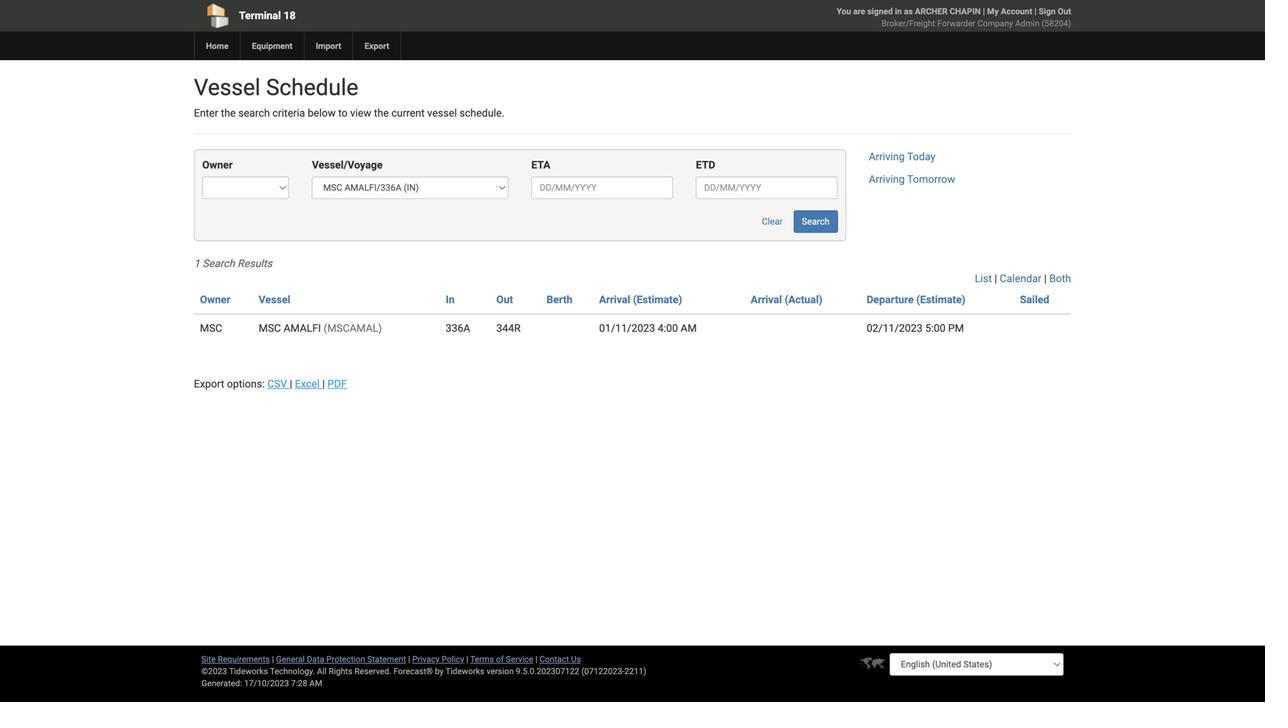 Task type: describe. For each thing, give the bounding box(es) containing it.
vessel for vessel
[[259, 294, 291, 306]]

18
[[284, 9, 296, 22]]

02/11/2023 5:00 pm
[[867, 322, 965, 335]]

below
[[308, 107, 336, 119]]

version
[[487, 667, 514, 677]]

01/11/2023
[[599, 322, 656, 335]]

both
[[1050, 273, 1072, 285]]

us
[[571, 655, 581, 665]]

view
[[350, 107, 372, 119]]

search inside button
[[802, 217, 830, 227]]

schedule.
[[460, 107, 505, 119]]

privacy
[[413, 655, 440, 665]]

| left sign
[[1035, 6, 1037, 16]]

02/11/2023
[[867, 322, 923, 335]]

archer
[[915, 6, 948, 16]]

site
[[202, 655, 216, 665]]

arriving for arriving today
[[869, 151, 905, 163]]

excel
[[295, 378, 320, 391]]

search
[[238, 107, 270, 119]]

criteria
[[273, 107, 305, 119]]

arriving today
[[869, 151, 936, 163]]

contact us link
[[540, 655, 581, 665]]

©2023 tideworks
[[202, 667, 268, 677]]

requirements
[[218, 655, 270, 665]]

pdf link
[[328, 378, 347, 391]]

(actual)
[[785, 294, 823, 306]]

protection
[[327, 655, 365, 665]]

options:
[[227, 378, 265, 391]]

my
[[988, 6, 999, 16]]

schedule
[[266, 74, 359, 101]]

general data protection statement link
[[276, 655, 406, 665]]

departure (estimate)
[[867, 294, 966, 306]]

owner link
[[200, 294, 231, 306]]

pm
[[949, 322, 965, 335]]

calendar link
[[1000, 273, 1042, 285]]

terms
[[471, 655, 494, 665]]

home link
[[194, 32, 240, 60]]

| left my
[[983, 6, 986, 16]]

sailed
[[1021, 294, 1050, 306]]

5:00
[[926, 322, 946, 335]]

admin
[[1016, 18, 1040, 28]]

statement
[[367, 655, 406, 665]]

csv
[[267, 378, 287, 391]]

forwarder
[[938, 18, 976, 28]]

data
[[307, 655, 324, 665]]

export options: csv | excel | pdf
[[194, 378, 347, 391]]

out link
[[497, 294, 513, 306]]

all
[[317, 667, 327, 677]]

vessel/voyage
[[312, 159, 383, 171]]

current
[[392, 107, 425, 119]]

search button
[[794, 211, 838, 233]]

search inside 1 search results list | calendar | both
[[203, 258, 235, 270]]

account
[[1001, 6, 1033, 16]]

(58204)
[[1042, 18, 1072, 28]]

my account link
[[988, 6, 1033, 16]]

today
[[908, 151, 936, 163]]

| up tideworks
[[467, 655, 469, 665]]

arrival for arrival (actual)
[[751, 294, 782, 306]]

arriving tomorrow
[[869, 173, 956, 186]]

import link
[[304, 32, 353, 60]]

| left pdf
[[322, 378, 325, 391]]

export link
[[353, 32, 401, 60]]

msc amalfi (mscamal)
[[259, 322, 382, 335]]

amalfi
[[284, 322, 321, 335]]

0 vertical spatial owner
[[202, 159, 233, 171]]

arrival (estimate)
[[599, 294, 683, 306]]

2211)
[[625, 667, 647, 677]]

both link
[[1050, 273, 1072, 285]]

(07122023-
[[582, 667, 625, 677]]

344r
[[497, 322, 521, 335]]

berth
[[547, 294, 573, 306]]

arrival (estimate) link
[[599, 294, 683, 306]]

chapin
[[950, 6, 981, 16]]



Task type: locate. For each thing, give the bounding box(es) containing it.
msc down owner link
[[200, 322, 222, 335]]

in link
[[446, 294, 455, 306]]

rights
[[329, 667, 353, 677]]

owner
[[202, 159, 233, 171], [200, 294, 231, 306]]

out up 344r on the top
[[497, 294, 513, 306]]

arriving for arriving tomorrow
[[869, 173, 905, 186]]

site requirements | general data protection statement | privacy policy | terms of service | contact us ©2023 tideworks technology. all rights reserved. forecast® by tideworks version 9.5.0.202307122 (07122023-2211) generated: 17/10/2023 7:28 am
[[202, 655, 647, 689]]

ETD text field
[[696, 177, 838, 199]]

equipment link
[[240, 32, 304, 60]]

vessel up amalfi
[[259, 294, 291, 306]]

of
[[496, 655, 504, 665]]

am right 4:00
[[681, 322, 697, 335]]

arrival for arrival (estimate)
[[599, 294, 631, 306]]

1 horizontal spatial export
[[365, 41, 389, 51]]

forecast®
[[394, 667, 433, 677]]

(mscamal)
[[324, 322, 382, 335]]

service
[[506, 655, 534, 665]]

2 arriving from the top
[[869, 173, 905, 186]]

ETA text field
[[532, 177, 674, 199]]

1 arrival from the left
[[599, 294, 631, 306]]

arriving tomorrow link
[[869, 173, 956, 186]]

to
[[338, 107, 348, 119]]

1 horizontal spatial msc
[[259, 322, 281, 335]]

9.5.0.202307122
[[516, 667, 580, 677]]

pdf
[[328, 378, 347, 391]]

1 horizontal spatial am
[[681, 322, 697, 335]]

policy
[[442, 655, 464, 665]]

17/10/2023
[[244, 679, 289, 689]]

out
[[1058, 6, 1072, 16], [497, 294, 513, 306]]

terminal
[[239, 9, 281, 22]]

arrival left (actual)
[[751, 294, 782, 306]]

arrival up 01/11/2023
[[599, 294, 631, 306]]

vessel for vessel schedule enter the search criteria below to view the current vessel schedule.
[[194, 74, 261, 101]]

arrival
[[599, 294, 631, 306], [751, 294, 782, 306]]

0 vertical spatial vessel
[[194, 74, 261, 101]]

am
[[681, 322, 697, 335], [310, 679, 322, 689]]

terms of service link
[[471, 655, 534, 665]]

2 the from the left
[[374, 107, 389, 119]]

results
[[238, 258, 272, 270]]

4:00
[[658, 322, 678, 335]]

| up '9.5.0.202307122'
[[536, 655, 538, 665]]

the
[[221, 107, 236, 119], [374, 107, 389, 119]]

336a
[[446, 322, 471, 335]]

1 vertical spatial arriving
[[869, 173, 905, 186]]

owner left vessel link
[[200, 294, 231, 306]]

1 horizontal spatial (estimate)
[[917, 294, 966, 306]]

msc down vessel link
[[259, 322, 281, 335]]

1 horizontal spatial arrival
[[751, 294, 782, 306]]

berth link
[[547, 294, 573, 306]]

| left general
[[272, 655, 274, 665]]

export for export
[[365, 41, 389, 51]]

(estimate) for departure (estimate)
[[917, 294, 966, 306]]

arrival (actual) link
[[751, 294, 823, 306]]

0 horizontal spatial out
[[497, 294, 513, 306]]

calendar
[[1000, 273, 1042, 285]]

0 vertical spatial export
[[365, 41, 389, 51]]

msc for msc
[[200, 322, 222, 335]]

arriving down arriving today
[[869, 173, 905, 186]]

(estimate) for arrival (estimate)
[[633, 294, 683, 306]]

export left options:
[[194, 378, 224, 391]]

out up (58204)
[[1058, 6, 1072, 16]]

site requirements link
[[202, 655, 270, 665]]

signed
[[868, 6, 893, 16]]

contact
[[540, 655, 569, 665]]

7:28
[[291, 679, 308, 689]]

2 msc from the left
[[259, 322, 281, 335]]

1 arriving from the top
[[869, 151, 905, 163]]

tomorrow
[[908, 173, 956, 186]]

| left both
[[1045, 273, 1047, 285]]

company
[[978, 18, 1014, 28]]

0 vertical spatial arriving
[[869, 151, 905, 163]]

out inside "you are signed in as archer chapin | my account | sign out broker/freight forwarder company admin (58204)"
[[1058, 6, 1072, 16]]

0 horizontal spatial msc
[[200, 322, 222, 335]]

msc for msc amalfi (mscamal)
[[259, 322, 281, 335]]

the right view
[[374, 107, 389, 119]]

terminal 18
[[239, 9, 296, 22]]

1 horizontal spatial search
[[802, 217, 830, 227]]

| right csv
[[290, 378, 292, 391]]

0 vertical spatial search
[[802, 217, 830, 227]]

am inside the site requirements | general data protection statement | privacy policy | terms of service | contact us ©2023 tideworks technology. all rights reserved. forecast® by tideworks version 9.5.0.202307122 (07122023-2211) generated: 17/10/2023 7:28 am
[[310, 679, 322, 689]]

sailed link
[[1021, 294, 1050, 306]]

you
[[837, 6, 852, 16]]

0 horizontal spatial search
[[203, 258, 235, 270]]

are
[[854, 6, 866, 16]]

(estimate)
[[633, 294, 683, 306], [917, 294, 966, 306]]

1 vertical spatial search
[[203, 258, 235, 270]]

am down all
[[310, 679, 322, 689]]

you are signed in as archer chapin | my account | sign out broker/freight forwarder company admin (58204)
[[837, 6, 1072, 28]]

export down terminal 18 link
[[365, 41, 389, 51]]

1
[[194, 258, 200, 270]]

import
[[316, 41, 341, 51]]

arrival (actual)
[[751, 294, 823, 306]]

0 horizontal spatial arrival
[[599, 294, 631, 306]]

2 arrival from the left
[[751, 294, 782, 306]]

search right 1
[[203, 258, 235, 270]]

the right enter
[[221, 107, 236, 119]]

departure
[[867, 294, 914, 306]]

excel link
[[295, 378, 322, 391]]

broker/freight
[[882, 18, 936, 28]]

privacy policy link
[[413, 655, 464, 665]]

terminal 18 link
[[194, 0, 547, 32]]

0 vertical spatial am
[[681, 322, 697, 335]]

1 (estimate) from the left
[[633, 294, 683, 306]]

0 vertical spatial out
[[1058, 6, 1072, 16]]

owner down enter
[[202, 159, 233, 171]]

vessel
[[194, 74, 261, 101], [259, 294, 291, 306]]

| up forecast®
[[408, 655, 410, 665]]

2 (estimate) from the left
[[917, 294, 966, 306]]

sign
[[1039, 6, 1056, 16]]

1 msc from the left
[[200, 322, 222, 335]]

vessel up enter
[[194, 74, 261, 101]]

| right list link
[[995, 273, 998, 285]]

1 vertical spatial out
[[497, 294, 513, 306]]

list link
[[975, 273, 993, 285]]

general
[[276, 655, 305, 665]]

(estimate) up 5:00
[[917, 294, 966, 306]]

0 horizontal spatial export
[[194, 378, 224, 391]]

arriving up arriving tomorrow
[[869, 151, 905, 163]]

1 search results list | calendar | both
[[194, 258, 1072, 285]]

1 vertical spatial export
[[194, 378, 224, 391]]

1 the from the left
[[221, 107, 236, 119]]

(estimate) up 01/11/2023 4:00 am
[[633, 294, 683, 306]]

search right clear 'button'
[[802, 217, 830, 227]]

1 horizontal spatial the
[[374, 107, 389, 119]]

1 horizontal spatial out
[[1058, 6, 1072, 16]]

1 vertical spatial vessel
[[259, 294, 291, 306]]

export for export options: csv | excel | pdf
[[194, 378, 224, 391]]

reserved.
[[355, 667, 392, 677]]

tideworks
[[446, 667, 485, 677]]

1 vertical spatial am
[[310, 679, 322, 689]]

eta
[[532, 159, 551, 171]]

etd
[[696, 159, 716, 171]]

0 horizontal spatial the
[[221, 107, 236, 119]]

by
[[435, 667, 444, 677]]

vessel inside "vessel schedule enter the search criteria below to view the current vessel schedule."
[[194, 74, 261, 101]]

01/11/2023 4:00 am
[[599, 322, 697, 335]]

home
[[206, 41, 229, 51]]

sign out link
[[1039, 6, 1072, 16]]

generated:
[[202, 679, 242, 689]]

0 horizontal spatial am
[[310, 679, 322, 689]]

msc
[[200, 322, 222, 335], [259, 322, 281, 335]]

0 horizontal spatial (estimate)
[[633, 294, 683, 306]]

enter
[[194, 107, 218, 119]]

clear button
[[754, 211, 791, 233]]

1 vertical spatial owner
[[200, 294, 231, 306]]

csv link
[[267, 378, 290, 391]]

in
[[446, 294, 455, 306]]

technology.
[[270, 667, 315, 677]]



Task type: vqa. For each thing, say whether or not it's contained in the screenshot.
06/09/2023
no



